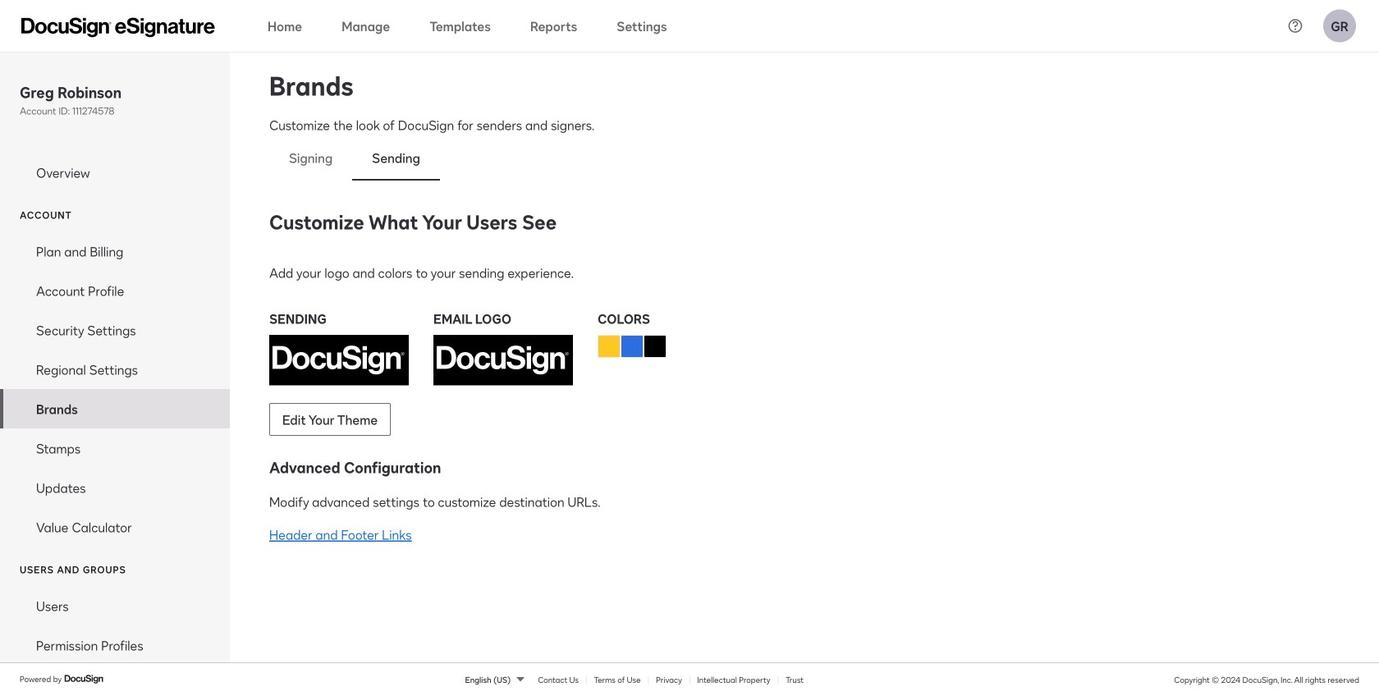 Task type: describe. For each thing, give the bounding box(es) containing it.
docusign image
[[64, 673, 105, 686]]

sending logo image
[[269, 335, 409, 385]]

docusign admin image
[[21, 18, 215, 37]]

account element
[[0, 232, 230, 547]]



Task type: vqa. For each thing, say whether or not it's contained in the screenshot.
"Account" element
yes



Task type: locate. For each thing, give the bounding box(es) containing it.
email logo image
[[434, 335, 573, 385]]

users and groups element
[[0, 586, 230, 696]]

tab list
[[269, 135, 1340, 181]]



